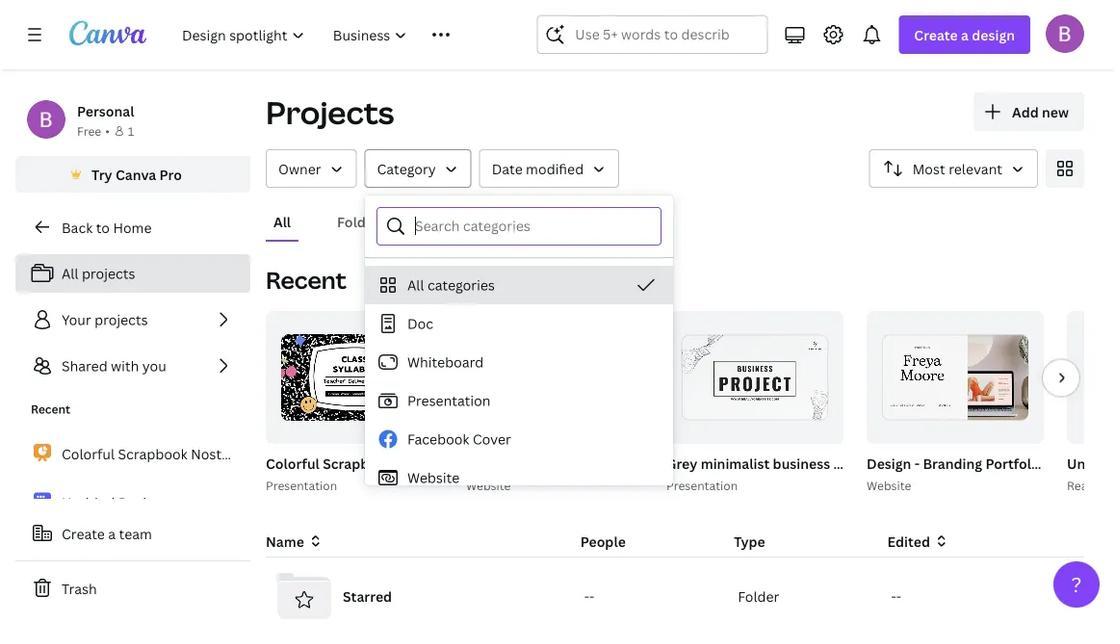 Task type: vqa. For each thing, say whether or not it's contained in the screenshot.
. in 07 . Uploading and editing video and audio
no



Task type: locate. For each thing, give the bounding box(es) containing it.
0 horizontal spatial untitled
[[62, 494, 115, 512]]

a
[[962, 26, 969, 44], [108, 525, 116, 543]]

?
[[1072, 571, 1082, 598]]

all
[[274, 212, 291, 231], [62, 264, 79, 283], [408, 276, 424, 294]]

pro
[[160, 165, 182, 184]]

--
[[585, 587, 595, 606], [892, 587, 902, 606]]

1 for 1 of 9
[[999, 422, 1005, 435]]

projects for your projects
[[95, 311, 148, 329]]

name button
[[266, 531, 324, 552]]

1 right •
[[128, 123, 134, 139]]

a inside button
[[108, 525, 116, 543]]

untitled for design
[[62, 494, 115, 512]]

grey
[[667, 454, 698, 473]]

0 vertical spatial projects
[[82, 264, 135, 283]]

create left design
[[915, 26, 958, 44]]

edited
[[888, 532, 931, 551]]

type
[[734, 532, 766, 551]]

projects
[[82, 264, 135, 283], [95, 311, 148, 329]]

a for design
[[962, 26, 969, 44]]

1 horizontal spatial untitled
[[1068, 454, 1116, 473]]

esta
[[1094, 477, 1116, 493]]

0 vertical spatial a
[[962, 26, 969, 44]]

all for all categories
[[408, 276, 424, 294]]

Owner button
[[266, 149, 357, 188]]

1 horizontal spatial --
[[892, 587, 902, 606]]

Search search field
[[576, 16, 730, 53]]

all projects
[[62, 264, 135, 283]]

to
[[96, 218, 110, 237]]

create
[[915, 26, 958, 44], [62, 525, 105, 543]]

0 vertical spatial untitled
[[1068, 454, 1116, 473]]

a left team
[[108, 525, 116, 543]]

1 vertical spatial create
[[62, 525, 105, 543]]

list
[[15, 254, 251, 385]]

all down owner
[[274, 212, 291, 231]]

add new button
[[974, 92, 1085, 131]]

of
[[1007, 422, 1022, 435]]

0 horizontal spatial recent
[[31, 401, 70, 417]]

-- down edited
[[892, 587, 902, 606]]

None search field
[[537, 15, 768, 54]]

free
[[77, 123, 101, 139]]

folder
[[738, 587, 780, 606]]

people
[[581, 532, 626, 551]]

untitled inside list
[[62, 494, 115, 512]]

2 horizontal spatial all
[[408, 276, 424, 294]]

0 horizontal spatial create
[[62, 525, 105, 543]]

trash link
[[15, 569, 251, 608]]

create a team
[[62, 525, 152, 543]]

a left design
[[962, 26, 969, 44]]

0 horizontal spatial 1
[[128, 123, 134, 139]]

1 of 9
[[999, 422, 1031, 435]]

canva
[[116, 165, 156, 184]]

1
[[128, 123, 134, 139], [999, 422, 1005, 435]]

projects
[[266, 92, 395, 133]]

0 horizontal spatial --
[[585, 587, 595, 606]]

untitled up create a team
[[62, 494, 115, 512]]

create inside dropdown button
[[915, 26, 958, 44]]

create a design button
[[899, 15, 1031, 54]]

website down facebook
[[408, 469, 460, 487]]

your projects
[[62, 311, 148, 329]]

design - branding portfolio website in button
[[867, 452, 1116, 476]]

1 horizontal spatial 1
[[999, 422, 1005, 435]]

projects down back to home
[[82, 264, 135, 283]]

bob builder image
[[1046, 14, 1085, 53]]

0 vertical spatial create
[[915, 26, 958, 44]]

projects right your
[[95, 311, 148, 329]]

edited button
[[888, 531, 1026, 552]]

1 horizontal spatial all
[[274, 212, 291, 231]]

add
[[1013, 103, 1039, 121]]

projects for all projects
[[82, 264, 135, 283]]

9
[[1024, 422, 1031, 435]]

1 vertical spatial 1
[[999, 422, 1005, 435]]

team
[[119, 525, 152, 543]]

all for all projects
[[62, 264, 79, 283]]

try canva pro
[[92, 165, 182, 184]]

owner
[[278, 159, 321, 178]]

-- down people at the bottom of page
[[585, 587, 595, 606]]

blank
[[558, 454, 595, 473]]

0 horizontal spatial a
[[108, 525, 116, 543]]

create for create a design
[[915, 26, 958, 44]]

Date modified button
[[480, 149, 620, 188]]

1 horizontal spatial a
[[962, 26, 969, 44]]

1 vertical spatial design
[[118, 494, 162, 512]]

starred
[[343, 587, 392, 606]]

create a design
[[915, 26, 1016, 44]]

-
[[915, 454, 920, 473], [585, 587, 590, 606], [590, 587, 595, 606], [892, 587, 897, 606], [897, 587, 902, 606]]

1 vertical spatial projects
[[95, 311, 148, 329]]

0 horizontal spatial design
[[118, 494, 162, 512]]

1 left of
[[999, 422, 1005, 435]]

website
[[1047, 454, 1100, 473], [408, 469, 460, 487], [466, 477, 511, 493], [867, 477, 912, 493]]

all up your
[[62, 264, 79, 283]]

recent down shared
[[31, 401, 70, 417]]

recent down 'all' button
[[266, 264, 347, 296]]

1 vertical spatial recent
[[31, 401, 70, 417]]

presentation down the grey
[[667, 477, 738, 493]]

all up doc
[[408, 276, 424, 294]]

design - branding portfolio website in website
[[867, 454, 1116, 493]]

facebook cover button
[[365, 420, 673, 459]]

design up team
[[118, 494, 162, 512]]

1 horizontal spatial recent
[[266, 264, 347, 296]]

relevant
[[949, 159, 1003, 178]]

all inside option
[[408, 276, 424, 294]]

0 vertical spatial design
[[867, 454, 912, 473]]

your
[[62, 311, 91, 329]]

untitled design link
[[15, 482, 251, 523]]

1 horizontal spatial design
[[867, 454, 912, 473]]

syllabus
[[499, 454, 555, 473]]

your projects link
[[15, 301, 251, 339]]

untitled button
[[1068, 452, 1116, 476]]

untitled for real
[[1068, 454, 1116, 473]]

0 vertical spatial 1
[[128, 123, 134, 139]]

1 vertical spatial untitled
[[62, 494, 115, 512]]

list containing all projects
[[15, 254, 251, 385]]

doc button
[[365, 304, 673, 343]]

a inside dropdown button
[[962, 26, 969, 44]]

untitled up real
[[1068, 454, 1116, 473]]

most
[[913, 159, 946, 178]]

design
[[867, 454, 912, 473], [118, 494, 162, 512]]

try canva pro button
[[15, 156, 251, 193]]

create inside button
[[62, 525, 105, 543]]

1 horizontal spatial create
[[915, 26, 958, 44]]

list box
[[365, 266, 673, 623]]

1 vertical spatial a
[[108, 525, 116, 543]]

you
[[142, 357, 166, 375]]

website down project at the right bottom
[[867, 477, 912, 493]]

presentation down whiteboard
[[408, 392, 491, 410]]

create down untitled design
[[62, 525, 105, 543]]

categories
[[428, 276, 495, 294]]

design left branding
[[867, 454, 912, 473]]

Sort by button
[[870, 149, 1039, 188]]

top level navigation element
[[170, 15, 491, 54], [170, 15, 491, 54]]

website inside option
[[408, 469, 460, 487]]

untitled
[[1068, 454, 1116, 473], [62, 494, 115, 512]]

back to home link
[[15, 208, 251, 247]]

0 horizontal spatial all
[[62, 264, 79, 283]]

untitled design list
[[15, 434, 251, 623]]

website button
[[462, 311, 644, 495], [365, 459, 673, 497]]



Task type: describe. For each thing, give the bounding box(es) containing it.
colorful
[[266, 454, 320, 473]]

portfolio
[[986, 454, 1044, 473]]

Search categories search field
[[415, 208, 649, 245]]

home
[[113, 218, 152, 237]]

facebook
[[408, 430, 470, 449]]

untitled design
[[62, 494, 162, 512]]

Category button
[[365, 149, 472, 188]]

list box containing all categories
[[365, 266, 673, 623]]

scrapbook
[[323, 454, 393, 473]]

doc option
[[365, 304, 673, 343]]

all for all
[[274, 212, 291, 231]]

cover
[[473, 430, 511, 449]]

presentation right education
[[668, 454, 752, 473]]

all categories button
[[365, 266, 673, 304]]

•
[[105, 123, 110, 139]]

name
[[266, 532, 304, 551]]

facebook cover
[[408, 430, 511, 449]]

whiteboard
[[408, 353, 484, 371]]

1 -- from the left
[[585, 587, 595, 606]]

website down class
[[466, 477, 511, 493]]

design inside the untitled design link
[[118, 494, 162, 512]]

website up real
[[1047, 454, 1100, 473]]

shared with you link
[[15, 347, 251, 385]]

nostalgia
[[396, 454, 458, 473]]

business
[[773, 454, 831, 473]]

presentation inside grey minimalist business project presentation presentation
[[667, 477, 738, 493]]

designs button
[[425, 203, 492, 240]]

folders button
[[330, 203, 394, 240]]

personal
[[77, 102, 134, 120]]

website option
[[365, 459, 673, 497]]

shared with you
[[62, 357, 166, 375]]

folders
[[337, 212, 386, 231]]

whiteboard button
[[365, 343, 673, 382]]

try
[[92, 165, 112, 184]]

presentation option
[[365, 382, 673, 420]]

colorful scrapbook nostalgia class syllabus blank education presentation button
[[266, 452, 752, 476]]

doc
[[408, 315, 434, 333]]

all button
[[266, 203, 299, 240]]

presentation
[[884, 454, 969, 473]]

free •
[[77, 123, 110, 139]]

design
[[972, 26, 1016, 44]]

most relevant
[[913, 159, 1003, 178]]

designs
[[433, 212, 484, 231]]

facebook cover option
[[365, 420, 673, 459]]

class
[[462, 454, 496, 473]]

- inside design - branding portfolio website in website
[[915, 454, 920, 473]]

date
[[492, 159, 523, 178]]

all categories
[[408, 276, 495, 294]]

with
[[111, 357, 139, 375]]

modified
[[526, 159, 584, 178]]

category
[[377, 159, 436, 178]]

a for team
[[108, 525, 116, 543]]

all projects link
[[15, 254, 251, 293]]

presentation inside the presentation button
[[408, 392, 491, 410]]

colorful scrapbook nostalgia class syllabus blank education presentation presentation
[[266, 454, 752, 493]]

minimalist
[[701, 454, 770, 473]]

untitled real esta
[[1068, 454, 1116, 493]]

grey minimalist business project presentation button
[[667, 452, 972, 476]]

2 -- from the left
[[892, 587, 902, 606]]

in
[[1103, 454, 1116, 473]]

new
[[1043, 103, 1069, 121]]

whiteboard option
[[365, 343, 673, 382]]

create a team button
[[15, 515, 251, 553]]

grey minimalist business project presentation presentation
[[667, 454, 972, 493]]

0 vertical spatial recent
[[266, 264, 347, 296]]

trash
[[62, 580, 97, 598]]

shared
[[62, 357, 108, 375]]

back to home
[[62, 218, 152, 237]]

create for create a team
[[62, 525, 105, 543]]

all categories option
[[365, 266, 673, 304]]

presentation down the colorful
[[266, 477, 337, 493]]

back
[[62, 218, 93, 237]]

project
[[834, 454, 881, 473]]

education
[[598, 454, 665, 473]]

design inside design - branding portfolio website in website
[[867, 454, 912, 473]]

presentation button
[[365, 382, 673, 420]]

1 for 1
[[128, 123, 134, 139]]

date modified
[[492, 159, 584, 178]]

branding
[[923, 454, 983, 473]]

real
[[1068, 477, 1092, 493]]

? button
[[1054, 562, 1100, 608]]



